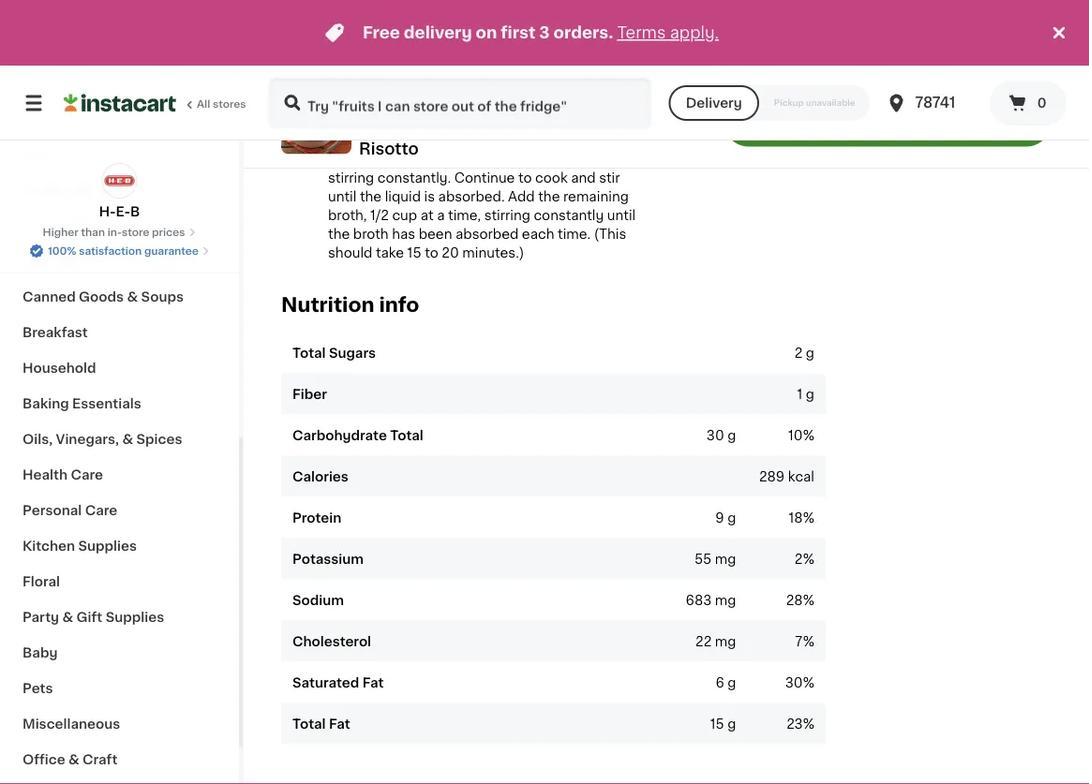 Task type: vqa. For each thing, say whether or not it's contained in the screenshot.


Task type: describe. For each thing, give the bounding box(es) containing it.
instacart logo image
[[64, 92, 176, 114]]

constantly
[[534, 209, 604, 222]]

0 vertical spatial until
[[418, 134, 447, 147]]

goods for dry
[[50, 219, 95, 232]]

in
[[406, 59, 417, 72]]

vinegars,
[[56, 433, 119, 446]]

orders.
[[554, 25, 613, 41]]

% for 23
[[803, 718, 815, 731]]

1 inside meanwhile, in another saucepan, bring broth to a boil; reduce heat and simmer. slowly add 1 cup broth to the rice mixture, stirring constantly. continue to cook and stir over medium heat until the liquid is absorbed. add another 1/2 cup broth to the rice mixture, stirring constantly. continue to cook and stir until the liquid is absorbed. add the remaining broth, 1/2 cup at a time, stirring constantly until the broth has been absorbed each time. (this should take 15 to 20 minutes.)
[[611, 78, 616, 91]]

h-e-b logo image
[[102, 163, 137, 199]]

all stores
[[197, 99, 246, 109]]

foods
[[88, 184, 130, 197]]

30 for 30 %
[[785, 677, 803, 690]]

(this
[[594, 228, 627, 241]]

miscellaneous
[[22, 718, 120, 731]]

delivery
[[686, 97, 742, 110]]

boil;
[[339, 78, 367, 91]]

household
[[22, 362, 96, 375]]

3
[[539, 25, 550, 41]]

floral link
[[11, 564, 228, 600]]

2 horizontal spatial and
[[571, 171, 596, 185]]

minutes.)
[[462, 246, 524, 260]]

prepared foods link
[[11, 172, 228, 208]]

essentials
[[72, 397, 141, 411]]

6 g
[[716, 677, 736, 690]]

care for health care
[[71, 469, 103, 482]]

0 vertical spatial and
[[453, 78, 477, 91]]

78741
[[915, 96, 956, 110]]

1 vertical spatial supplies
[[106, 611, 164, 624]]

fiber
[[292, 388, 327, 401]]

1 horizontal spatial cook
[[535, 171, 568, 185]]

to down terms
[[623, 59, 636, 72]]

e-
[[116, 205, 130, 218]]

to down the reduce
[[395, 96, 409, 110]]

1 horizontal spatial mixture,
[[542, 153, 595, 166]]

18
[[789, 512, 803, 525]]

55
[[695, 553, 712, 566]]

terms apply. link
[[617, 25, 719, 41]]

take
[[376, 246, 404, 260]]

1 g
[[797, 388, 815, 401]]

higher than in-store prices
[[43, 227, 185, 238]]

1 vertical spatial 15
[[710, 718, 724, 731]]

1 horizontal spatial and
[[522, 115, 546, 128]]

h-e-b
[[99, 205, 140, 218]]

0 horizontal spatial stir
[[550, 115, 571, 128]]

broth up take
[[353, 228, 389, 241]]

1 vertical spatial liquid
[[385, 190, 421, 203]]

% for 2
[[803, 553, 815, 566]]

2 for 2 %
[[795, 553, 803, 566]]

floral
[[22, 576, 60, 589]]

meanwhile, in another saucepan, bring broth to a boil; reduce heat and simmer. slowly add 1 cup broth to the rice mixture, stirring constantly. continue to cook and stir over medium heat until the liquid is absorbed. add another 1/2 cup broth to the rice mixture, stirring constantly. continue to cook and stir until the liquid is absorbed. add the remaining broth, 1/2 cup at a time, stirring constantly until the broth has been absorbed each time. (this should take 15 to 20 minutes.)
[[328, 59, 636, 260]]

sodium
[[292, 594, 344, 607]]

0 vertical spatial continue
[[405, 115, 466, 128]]

add 5 ingredients to cart
[[784, 113, 992, 129]]

condiments
[[22, 255, 106, 268]]

dry goods & pasta
[[22, 219, 151, 232]]

2 for 2 g
[[795, 347, 803, 360]]

care for personal care
[[85, 504, 117, 517]]

683 mg
[[686, 594, 736, 607]]

prices
[[152, 227, 185, 238]]

info
[[379, 295, 419, 315]]

office & craft
[[22, 754, 118, 767]]

1 vertical spatial is
[[424, 190, 435, 203]]

gift
[[76, 611, 102, 624]]

add inside button
[[784, 113, 818, 129]]

all
[[197, 99, 210, 109]]

carbohydrate total
[[292, 429, 423, 442]]

b
[[130, 205, 140, 218]]

saturated
[[292, 677, 359, 690]]

6
[[716, 677, 724, 690]]

health
[[22, 469, 67, 482]]

0 horizontal spatial add
[[508, 190, 535, 203]]

1 vertical spatial stirring
[[328, 171, 374, 185]]

1 vertical spatial heat
[[385, 134, 415, 147]]

canned goods & soups
[[22, 291, 184, 304]]

0 vertical spatial cup
[[328, 96, 353, 110]]

health care link
[[11, 457, 228, 493]]

0 vertical spatial supplies
[[78, 540, 137, 553]]

683
[[686, 594, 712, 607]]

2 vertical spatial stirring
[[484, 209, 530, 222]]

1 horizontal spatial add
[[598, 134, 625, 147]]

add
[[582, 78, 607, 91]]

limited time offer region
[[0, 0, 1048, 66]]

baking essentials
[[22, 397, 141, 411]]

party & gift supplies
[[22, 611, 164, 624]]

risotto
[[359, 141, 419, 157]]

total fat
[[292, 718, 350, 731]]

total for total sugars
[[292, 347, 326, 360]]

Search field
[[270, 79, 650, 127]]

to up the each
[[518, 171, 532, 185]]

protein
[[292, 512, 341, 525]]

289 kcal
[[759, 470, 815, 483]]

mg for 22 mg
[[715, 635, 736, 648]]

breakfast link
[[11, 315, 228, 351]]

meanwhile,
[[328, 59, 402, 72]]

breakfast
[[22, 326, 88, 339]]

baby
[[22, 647, 58, 660]]

28 %
[[786, 594, 815, 607]]

0 vertical spatial is
[[514, 134, 525, 147]]

pasta
[[113, 219, 151, 232]]

delivery button
[[669, 85, 759, 121]]

stores
[[213, 99, 246, 109]]

deli
[[22, 148, 49, 161]]

% for 7
[[803, 635, 815, 648]]

kitchen
[[22, 540, 75, 553]]

1 horizontal spatial another
[[421, 59, 472, 72]]

% for 10
[[803, 429, 815, 442]]

1 vertical spatial cup
[[404, 153, 430, 166]]

0 vertical spatial 1/2
[[383, 153, 401, 166]]

pets
[[22, 682, 53, 696]]

0 horizontal spatial until
[[328, 190, 357, 203]]

15 g
[[710, 718, 736, 731]]

personal
[[22, 504, 82, 517]]

g for 30 g
[[728, 429, 736, 442]]

55 mg
[[695, 553, 736, 566]]

0 vertical spatial stirring
[[522, 96, 569, 110]]

to left 20
[[425, 246, 439, 260]]

cart
[[957, 113, 992, 129]]

g for 2 g
[[806, 347, 815, 360]]

saucepan,
[[475, 59, 543, 72]]

spices
[[136, 433, 182, 446]]

dry
[[22, 219, 47, 232]]



Task type: locate. For each thing, give the bounding box(es) containing it.
nutrition info
[[281, 295, 419, 315]]

5 % from the top
[[803, 635, 815, 648]]

continue up risotto
[[405, 115, 466, 128]]

% down 28 %
[[803, 635, 815, 648]]

g for 6 g
[[728, 677, 736, 690]]

kitchen supplies
[[22, 540, 137, 553]]

in-
[[108, 227, 122, 238]]

absorbed. up time,
[[438, 190, 505, 203]]

0 horizontal spatial 15
[[407, 246, 422, 260]]

% for 28
[[803, 594, 815, 607]]

0 horizontal spatial 30
[[707, 429, 724, 442]]

% down 7 %
[[803, 677, 815, 690]]

time.
[[558, 228, 591, 241]]

canned goods & soups link
[[11, 279, 228, 315]]

g for 15 g
[[728, 718, 736, 731]]

30
[[707, 429, 724, 442], [785, 677, 803, 690]]

2 left boil;
[[292, 65, 300, 78]]

1 vertical spatial goods
[[79, 291, 124, 304]]

stirring down slowly
[[522, 96, 569, 110]]

2 for 2
[[292, 65, 300, 78]]

% down 30 % on the right bottom of page
[[803, 718, 815, 731]]

heat right medium
[[385, 134, 415, 147]]

broth down the reduce
[[357, 96, 392, 110]]

2 vertical spatial 2
[[795, 553, 803, 566]]

3 mg from the top
[[715, 635, 736, 648]]

1 vertical spatial continue
[[454, 171, 515, 185]]

higher than in-store prices link
[[43, 225, 196, 240]]

and down slowly
[[522, 115, 546, 128]]

total right carbohydrate
[[390, 429, 423, 442]]

1 horizontal spatial stir
[[599, 171, 620, 185]]

mg right 55
[[715, 553, 736, 566]]

absorbed. down the over
[[528, 134, 595, 147]]

1 vertical spatial care
[[85, 504, 117, 517]]

7
[[795, 635, 803, 648]]

5
[[821, 113, 832, 129]]

kitchen supplies link
[[11, 529, 228, 564]]

2 mg from the top
[[715, 594, 736, 607]]

0 vertical spatial add
[[784, 113, 818, 129]]

add down the over
[[598, 134, 625, 147]]

constantly. up medium
[[328, 115, 402, 128]]

liquid down search field
[[475, 134, 511, 147]]

1 % from the top
[[803, 429, 815, 442]]

0 vertical spatial absorbed.
[[528, 134, 595, 147]]

condiments & sauces
[[22, 255, 173, 268]]

1 vertical spatial absorbed.
[[438, 190, 505, 203]]

0 horizontal spatial liquid
[[385, 190, 421, 203]]

1 vertical spatial a
[[437, 209, 445, 222]]

add left '5'
[[784, 113, 818, 129]]

broth
[[584, 59, 619, 72], [357, 96, 392, 110], [433, 153, 468, 166], [353, 228, 389, 241]]

30 up 23
[[785, 677, 803, 690]]

fat right saturated
[[362, 677, 384, 690]]

0 vertical spatial another
[[421, 59, 472, 72]]

30 left '10'
[[707, 429, 724, 442]]

cup up has
[[392, 209, 417, 222]]

each
[[522, 228, 554, 241]]

mg
[[715, 553, 736, 566], [715, 594, 736, 607], [715, 635, 736, 648]]

care up kitchen supplies link
[[85, 504, 117, 517]]

add up the each
[[508, 190, 535, 203]]

another down medium
[[328, 153, 379, 166]]

care inside health care link
[[71, 469, 103, 482]]

1 vertical spatial mg
[[715, 594, 736, 607]]

stir up remaining
[[599, 171, 620, 185]]

delivery
[[404, 25, 472, 41]]

0 horizontal spatial another
[[328, 153, 379, 166]]

h-
[[99, 205, 116, 218]]

100% satisfaction guarantee button
[[29, 240, 210, 259]]

mg for 55 mg
[[715, 553, 736, 566]]

0 vertical spatial 2
[[292, 65, 300, 78]]

1 vertical spatial mixture,
[[542, 153, 595, 166]]

1/2 right "broth,"
[[370, 209, 389, 222]]

0 vertical spatial goods
[[50, 219, 95, 232]]

prepared foods
[[22, 184, 130, 197]]

health care
[[22, 469, 103, 482]]

until up (this
[[607, 209, 636, 222]]

g for 1 g
[[806, 388, 815, 401]]

ingredients
[[836, 113, 932, 129]]

first
[[501, 25, 536, 41]]

0 vertical spatial total
[[292, 347, 326, 360]]

and left simmer.
[[453, 78, 477, 91]]

0 vertical spatial mixture,
[[466, 96, 519, 110]]

free delivery on first 3 orders. terms apply.
[[363, 25, 719, 41]]

fat down saturated fat
[[329, 718, 350, 731]]

party
[[22, 611, 59, 624]]

g down 6 g
[[728, 718, 736, 731]]

2 vertical spatial add
[[508, 190, 535, 203]]

0 vertical spatial 30
[[707, 429, 724, 442]]

over
[[574, 115, 603, 128]]

prepared
[[22, 184, 85, 197]]

2 vertical spatial until
[[607, 209, 636, 222]]

1 vertical spatial and
[[522, 115, 546, 128]]

1 mg from the top
[[715, 553, 736, 566]]

carbohydrate
[[292, 429, 387, 442]]

15
[[407, 246, 422, 260], [710, 718, 724, 731]]

0
[[1037, 97, 1047, 110]]

and up remaining
[[571, 171, 596, 185]]

canned
[[22, 291, 76, 304]]

oils,
[[22, 433, 53, 446]]

0 horizontal spatial fat
[[329, 718, 350, 731]]

2 vertical spatial and
[[571, 171, 596, 185]]

15 down has
[[407, 246, 422, 260]]

soups
[[141, 291, 184, 304]]

30 for 30 g
[[707, 429, 724, 442]]

another down the delivery
[[421, 59, 472, 72]]

fat for total fat
[[329, 718, 350, 731]]

potassium
[[292, 553, 364, 566]]

total up fiber
[[292, 347, 326, 360]]

0 vertical spatial care
[[71, 469, 103, 482]]

continue up time,
[[454, 171, 515, 185]]

1 right 'add' at top
[[611, 78, 616, 91]]

2 up 1 g
[[795, 347, 803, 360]]

a right at
[[437, 209, 445, 222]]

stir left the over
[[550, 115, 571, 128]]

fat for saturated fat
[[362, 677, 384, 690]]

1 vertical spatial cook
[[535, 171, 568, 185]]

1 vertical spatial stir
[[599, 171, 620, 185]]

calories
[[292, 470, 349, 483]]

1 vertical spatial total
[[390, 429, 423, 442]]

2 g
[[795, 347, 815, 360]]

0 vertical spatial mg
[[715, 553, 736, 566]]

2 horizontal spatial until
[[607, 209, 636, 222]]

0 horizontal spatial and
[[453, 78, 477, 91]]

remaining
[[563, 190, 629, 203]]

time,
[[448, 209, 481, 222]]

rice
[[437, 96, 462, 110], [514, 153, 539, 166]]

1 vertical spatial add
[[598, 134, 625, 147]]

oils, vinegars, & spices
[[22, 433, 182, 446]]

cup up at
[[404, 153, 430, 166]]

liquid
[[475, 134, 511, 147], [385, 190, 421, 203]]

g left '10'
[[728, 429, 736, 442]]

1/2 down the reduce
[[383, 153, 401, 166]]

0 vertical spatial 15
[[407, 246, 422, 260]]

is down simmer.
[[514, 134, 525, 147]]

%
[[803, 429, 815, 442], [803, 512, 815, 525], [803, 553, 815, 566], [803, 594, 815, 607], [803, 635, 815, 648], [803, 677, 815, 690], [803, 718, 815, 731]]

personal care
[[22, 504, 117, 517]]

0 horizontal spatial rice
[[437, 96, 462, 110]]

% down '18 %'
[[803, 553, 815, 566]]

3 % from the top
[[803, 553, 815, 566]]

0 vertical spatial heat
[[420, 78, 449, 91]]

cup down boil;
[[328, 96, 353, 110]]

cook up constantly
[[535, 171, 568, 185]]

1 horizontal spatial 30
[[785, 677, 803, 690]]

should
[[328, 246, 373, 260]]

higher
[[43, 227, 78, 238]]

a left boil;
[[328, 78, 336, 91]]

cholesterol
[[292, 635, 371, 648]]

0 vertical spatial fat
[[362, 677, 384, 690]]

cook down simmer.
[[486, 115, 518, 128]]

1 horizontal spatial 1
[[797, 388, 803, 401]]

15 down 6 on the right
[[710, 718, 724, 731]]

1 vertical spatial fat
[[329, 718, 350, 731]]

1 horizontal spatial heat
[[420, 78, 449, 91]]

to inside button
[[936, 113, 953, 129]]

goods up '100%' at left
[[50, 219, 95, 232]]

g
[[806, 347, 815, 360], [806, 388, 815, 401], [728, 429, 736, 442], [728, 512, 736, 525], [728, 677, 736, 690], [728, 718, 736, 731]]

& inside "link"
[[122, 433, 133, 446]]

to down simmer.
[[469, 115, 483, 128]]

% up 2 %
[[803, 512, 815, 525]]

stirring up "broth,"
[[328, 171, 374, 185]]

heat right the reduce
[[420, 78, 449, 91]]

a
[[328, 78, 336, 91], [437, 209, 445, 222]]

0 horizontal spatial absorbed.
[[438, 190, 505, 203]]

28
[[786, 594, 803, 607]]

0 vertical spatial rice
[[437, 96, 462, 110]]

g up 1 g
[[806, 347, 815, 360]]

saturated fat
[[292, 677, 384, 690]]

2 vertical spatial total
[[292, 718, 326, 731]]

stirring up absorbed
[[484, 209, 530, 222]]

15 inside meanwhile, in another saucepan, bring broth to a boil; reduce heat and simmer. slowly add 1 cup broth to the rice mixture, stirring constantly. continue to cook and stir over medium heat until the liquid is absorbed. add another 1/2 cup broth to the rice mixture, stirring constantly. continue to cook and stir until the liquid is absorbed. add the remaining broth, 1/2 cup at a time, stirring constantly until the broth has been absorbed each time. (this should take 15 to 20 minutes.)
[[407, 246, 422, 260]]

oils, vinegars, & spices link
[[11, 422, 228, 457]]

g right the 9 in the bottom of the page
[[728, 512, 736, 525]]

None search field
[[268, 77, 652, 129]]

1 vertical spatial 1/2
[[370, 209, 389, 222]]

mixture, down the over
[[542, 153, 595, 166]]

0 horizontal spatial a
[[328, 78, 336, 91]]

g down 2 g
[[806, 388, 815, 401]]

7 % from the top
[[803, 718, 815, 731]]

bring
[[547, 59, 580, 72]]

is up at
[[424, 190, 435, 203]]

22
[[696, 635, 712, 648]]

supplies down the "personal care" link
[[78, 540, 137, 553]]

goods for canned
[[79, 291, 124, 304]]

goods down condiments & sauces
[[79, 291, 124, 304]]

care
[[71, 469, 103, 482], [85, 504, 117, 517]]

2 vertical spatial cup
[[392, 209, 417, 222]]

baking essentials link
[[11, 386, 228, 422]]

been
[[419, 228, 452, 241]]

0 vertical spatial stir
[[550, 115, 571, 128]]

0 vertical spatial 1
[[611, 78, 616, 91]]

until down search field
[[418, 134, 447, 147]]

service type group
[[669, 85, 870, 121]]

1 horizontal spatial until
[[418, 134, 447, 147]]

% down 1 g
[[803, 429, 815, 442]]

0 horizontal spatial 1
[[611, 78, 616, 91]]

% for 18
[[803, 512, 815, 525]]

baby link
[[11, 636, 228, 671]]

0 horizontal spatial cook
[[486, 115, 518, 128]]

office & craft link
[[11, 742, 228, 778]]

mg right 22
[[715, 635, 736, 648]]

0 horizontal spatial is
[[424, 190, 435, 203]]

2 up 28 %
[[795, 553, 803, 566]]

10 %
[[788, 429, 815, 442]]

g right 6 on the right
[[728, 677, 736, 690]]

total sugars
[[292, 347, 376, 360]]

0 vertical spatial cook
[[486, 115, 518, 128]]

to down 78741
[[936, 113, 953, 129]]

1 horizontal spatial is
[[514, 134, 525, 147]]

mg for 683 mg
[[715, 594, 736, 607]]

% for 30
[[803, 677, 815, 690]]

2 % from the top
[[803, 512, 815, 525]]

add
[[784, 113, 818, 129], [598, 134, 625, 147], [508, 190, 535, 203]]

broth down search field
[[433, 153, 468, 166]]

0 vertical spatial a
[[328, 78, 336, 91]]

1 horizontal spatial fat
[[362, 677, 384, 690]]

0 vertical spatial liquid
[[475, 134, 511, 147]]

cup
[[328, 96, 353, 110], [404, 153, 430, 166], [392, 209, 417, 222]]

1 vertical spatial 30
[[785, 677, 803, 690]]

personal care link
[[11, 493, 228, 529]]

1 horizontal spatial 15
[[710, 718, 724, 731]]

mg right "683"
[[715, 594, 736, 607]]

1 vertical spatial constantly.
[[378, 171, 451, 185]]

% up 7 %
[[803, 594, 815, 607]]

1 vertical spatial 1
[[797, 388, 803, 401]]

total down saturated
[[292, 718, 326, 731]]

than
[[81, 227, 105, 238]]

deli link
[[11, 137, 228, 172]]

1 horizontal spatial rice
[[514, 153, 539, 166]]

care down vinegars,
[[71, 469, 103, 482]]

total for total fat
[[292, 718, 326, 731]]

constantly. down risotto
[[378, 171, 451, 185]]

0 horizontal spatial heat
[[385, 134, 415, 147]]

office
[[22, 754, 65, 767]]

on
[[476, 25, 497, 41]]

g for 9 g
[[728, 512, 736, 525]]

stir
[[550, 115, 571, 128], [599, 171, 620, 185]]

care inside the "personal care" link
[[85, 504, 117, 517]]

mixture, down simmer.
[[466, 96, 519, 110]]

2 horizontal spatial add
[[784, 113, 818, 129]]

20
[[442, 246, 459, 260]]

1 vertical spatial rice
[[514, 153, 539, 166]]

1 vertical spatial another
[[328, 153, 379, 166]]

to up time,
[[472, 153, 485, 166]]

cook
[[486, 115, 518, 128], [535, 171, 568, 185]]

6 % from the top
[[803, 677, 815, 690]]

liquid up at
[[385, 190, 421, 203]]

1 up 10 %
[[797, 388, 803, 401]]

until up "broth,"
[[328, 190, 357, 203]]

2 vertical spatial mg
[[715, 635, 736, 648]]

supplies up baby link at bottom
[[106, 611, 164, 624]]

1 horizontal spatial absorbed.
[[528, 134, 595, 147]]

baking
[[22, 397, 69, 411]]

4 % from the top
[[803, 594, 815, 607]]

dry goods & pasta link
[[11, 208, 228, 244]]

1 horizontal spatial a
[[437, 209, 445, 222]]

23
[[787, 718, 803, 731]]

1 horizontal spatial liquid
[[475, 134, 511, 147]]

1 vertical spatial until
[[328, 190, 357, 203]]

0 horizontal spatial mixture,
[[466, 96, 519, 110]]

0 vertical spatial constantly.
[[328, 115, 402, 128]]

1/2
[[383, 153, 401, 166], [370, 209, 389, 222]]

1
[[611, 78, 616, 91], [797, 388, 803, 401]]

total
[[292, 347, 326, 360], [390, 429, 423, 442], [292, 718, 326, 731]]

household link
[[11, 351, 228, 386]]

simmer.
[[481, 78, 532, 91]]

broth up 'add' at top
[[584, 59, 619, 72]]

reduce
[[370, 78, 416, 91]]



